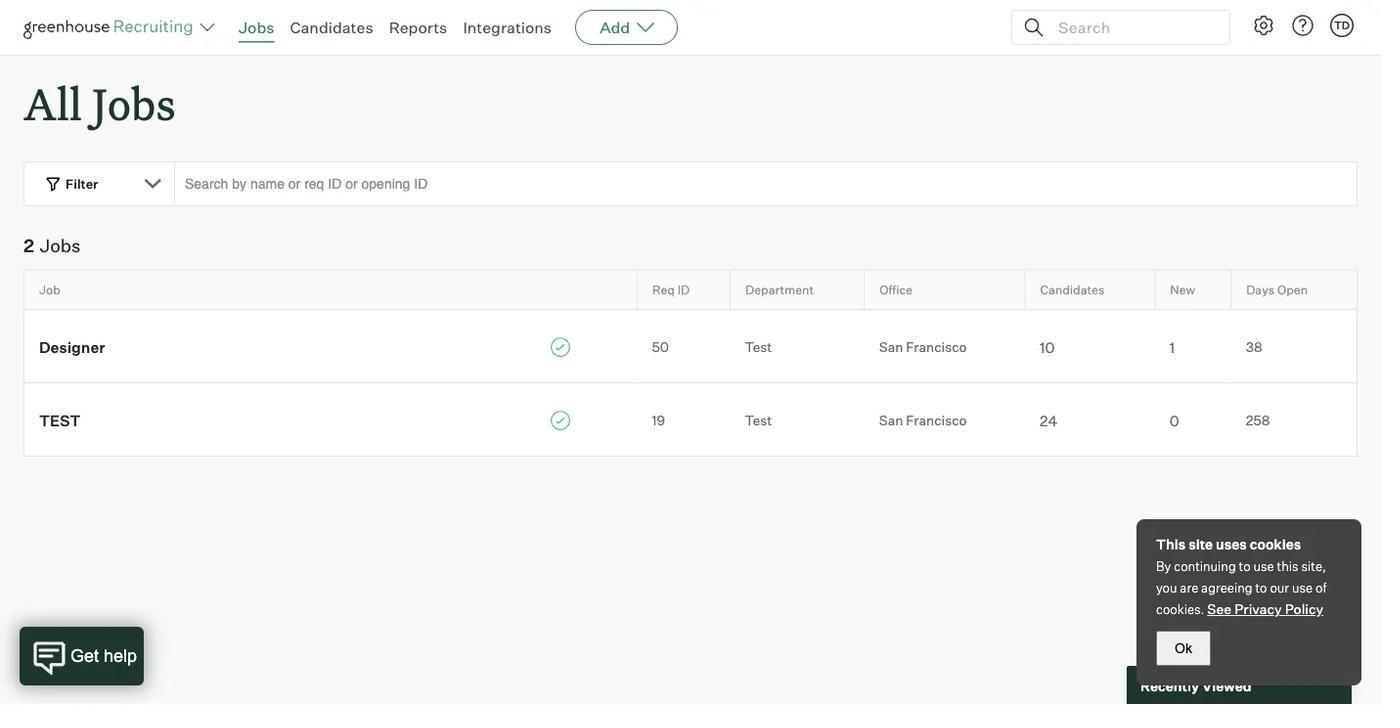 Task type: locate. For each thing, give the bounding box(es) containing it.
1 test from the top
[[745, 339, 772, 355]]

1 horizontal spatial use
[[1292, 580, 1313, 596]]

1 horizontal spatial to
[[1255, 580, 1267, 596]]

all
[[23, 74, 82, 132]]

2 test from the top
[[745, 412, 772, 429]]

to
[[1239, 559, 1251, 574], [1255, 580, 1267, 596]]

ok
[[1175, 641, 1192, 656]]

san francisco for test
[[879, 412, 967, 429]]

our
[[1270, 580, 1289, 596]]

1 vertical spatial to
[[1255, 580, 1267, 596]]

24 link
[[1025, 409, 1155, 430]]

test link
[[24, 409, 637, 431]]

san for test
[[879, 412, 903, 429]]

integrations
[[463, 18, 552, 37]]

2
[[23, 234, 34, 256]]

jobs right 2
[[40, 234, 81, 256]]

1 vertical spatial jobs
[[92, 74, 176, 132]]

site
[[1189, 536, 1213, 553]]

2 san francisco from the top
[[879, 412, 967, 429]]

see privacy policy
[[1207, 601, 1324, 618]]

0 vertical spatial san francisco
[[879, 339, 967, 355]]

1 horizontal spatial candidates
[[1040, 282, 1105, 298]]

50
[[652, 339, 669, 355]]

jobs left candidates 'link'
[[239, 18, 274, 37]]

2 horizontal spatial jobs
[[239, 18, 274, 37]]

1 vertical spatial use
[[1292, 580, 1313, 596]]

are
[[1180, 580, 1199, 596]]

agreeing
[[1201, 580, 1253, 596]]

0 horizontal spatial to
[[1239, 559, 1251, 574]]

department
[[745, 282, 814, 298]]

francisco for test
[[906, 412, 967, 429]]

req id
[[652, 282, 690, 298]]

candidates up 10 link
[[1040, 282, 1105, 298]]

0 vertical spatial francisco
[[906, 339, 967, 355]]

jobs down greenhouse recruiting image
[[92, 74, 176, 132]]

2 francisco from the top
[[906, 412, 967, 429]]

test
[[745, 339, 772, 355], [745, 412, 772, 429]]

policy
[[1285, 601, 1324, 618]]

1 vertical spatial test
[[745, 412, 772, 429]]

req
[[652, 282, 675, 298]]

continuing
[[1174, 559, 1236, 574]]

cookies
[[1250, 536, 1301, 553]]

td
[[1334, 19, 1350, 32]]

2 san from the top
[[879, 412, 903, 429]]

0 horizontal spatial jobs
[[40, 234, 81, 256]]

0
[[1170, 412, 1180, 429]]

0 vertical spatial test
[[745, 339, 772, 355]]

use left 'this'
[[1254, 559, 1274, 574]]

1 san francisco from the top
[[879, 339, 967, 355]]

0 vertical spatial san
[[879, 339, 903, 355]]

0 horizontal spatial use
[[1254, 559, 1274, 574]]

use
[[1254, 559, 1274, 574], [1292, 580, 1313, 596]]

to down uses
[[1239, 559, 1251, 574]]

1 horizontal spatial jobs
[[92, 74, 176, 132]]

jobs link
[[239, 18, 274, 37]]

jobs
[[239, 18, 274, 37], [92, 74, 176, 132], [40, 234, 81, 256]]

1 san from the top
[[879, 339, 903, 355]]

0 vertical spatial use
[[1254, 559, 1274, 574]]

san for designer
[[879, 339, 903, 355]]

1 vertical spatial san
[[879, 412, 903, 429]]

1 francisco from the top
[[906, 339, 967, 355]]

francisco
[[906, 339, 967, 355], [906, 412, 967, 429]]

1 link
[[1155, 336, 1231, 357]]

258
[[1246, 412, 1270, 429]]

38
[[1246, 339, 1263, 355]]

recently viewed
[[1141, 677, 1252, 694]]

candidates right jobs link on the top
[[290, 18, 373, 37]]

office
[[880, 282, 913, 298]]

recently
[[1141, 677, 1199, 694]]

candidates
[[290, 18, 373, 37], [1040, 282, 1105, 298]]

0 vertical spatial candidates
[[290, 18, 373, 37]]

job
[[39, 282, 60, 298]]

to left our
[[1255, 580, 1267, 596]]

viewed
[[1202, 677, 1252, 694]]

19
[[652, 412, 665, 429]]

filter
[[66, 176, 98, 191]]

0 link
[[1155, 409, 1231, 430]]

2 vertical spatial jobs
[[40, 234, 81, 256]]

1 vertical spatial san francisco
[[879, 412, 967, 429]]

1 vertical spatial francisco
[[906, 412, 967, 429]]

greenhouse recruiting image
[[23, 16, 200, 39]]

ok button
[[1156, 631, 1211, 666]]

san francisco
[[879, 339, 967, 355], [879, 412, 967, 429]]

all jobs
[[23, 74, 176, 132]]

use left of on the right bottom of page
[[1292, 580, 1313, 596]]

san
[[879, 339, 903, 355], [879, 412, 903, 429]]



Task type: vqa. For each thing, say whether or not it's contained in the screenshot.
TEST link
yes



Task type: describe. For each thing, give the bounding box(es) containing it.
reports
[[389, 18, 447, 37]]

10 link
[[1025, 336, 1155, 357]]

test for test
[[745, 412, 772, 429]]

this
[[1156, 536, 1186, 553]]

24
[[1040, 412, 1058, 429]]

designer
[[39, 338, 105, 357]]

jobs for 2 jobs
[[40, 234, 81, 256]]

add button
[[575, 10, 678, 45]]

days
[[1246, 282, 1275, 298]]

configure image
[[1252, 14, 1276, 37]]

by
[[1156, 559, 1171, 574]]

test for designer
[[745, 339, 772, 355]]

by continuing to use this site, you are agreeing to our use of cookies.
[[1156, 559, 1327, 617]]

1
[[1170, 338, 1175, 356]]

0 vertical spatial to
[[1239, 559, 1251, 574]]

of
[[1316, 580, 1327, 596]]

privacy
[[1235, 601, 1282, 618]]

francisco for designer
[[906, 339, 967, 355]]

see
[[1207, 601, 1232, 618]]

Search text field
[[1054, 13, 1212, 42]]

jobs for all jobs
[[92, 74, 176, 132]]

add
[[600, 18, 630, 37]]

integrations link
[[463, 18, 552, 37]]

td button
[[1330, 14, 1354, 37]]

san francisco for designer
[[879, 339, 967, 355]]

reports link
[[389, 18, 447, 37]]

td button
[[1326, 10, 1358, 41]]

0 horizontal spatial candidates
[[290, 18, 373, 37]]

2 jobs
[[23, 234, 81, 256]]

new
[[1170, 282, 1195, 298]]

candidates link
[[290, 18, 373, 37]]

this site uses cookies
[[1156, 536, 1301, 553]]

days open
[[1246, 282, 1308, 298]]

Search by name or req ID or opening ID text field
[[174, 162, 1358, 207]]

10
[[1040, 338, 1055, 356]]

cookies.
[[1156, 602, 1205, 617]]

open
[[1277, 282, 1308, 298]]

id
[[678, 282, 690, 298]]

this
[[1277, 559, 1299, 574]]

test
[[39, 411, 80, 430]]

see privacy policy link
[[1207, 601, 1324, 618]]

you
[[1156, 580, 1177, 596]]

site,
[[1301, 559, 1326, 574]]

uses
[[1216, 536, 1247, 553]]

1 vertical spatial candidates
[[1040, 282, 1105, 298]]

designer link
[[24, 336, 637, 357]]

0 vertical spatial jobs
[[239, 18, 274, 37]]



